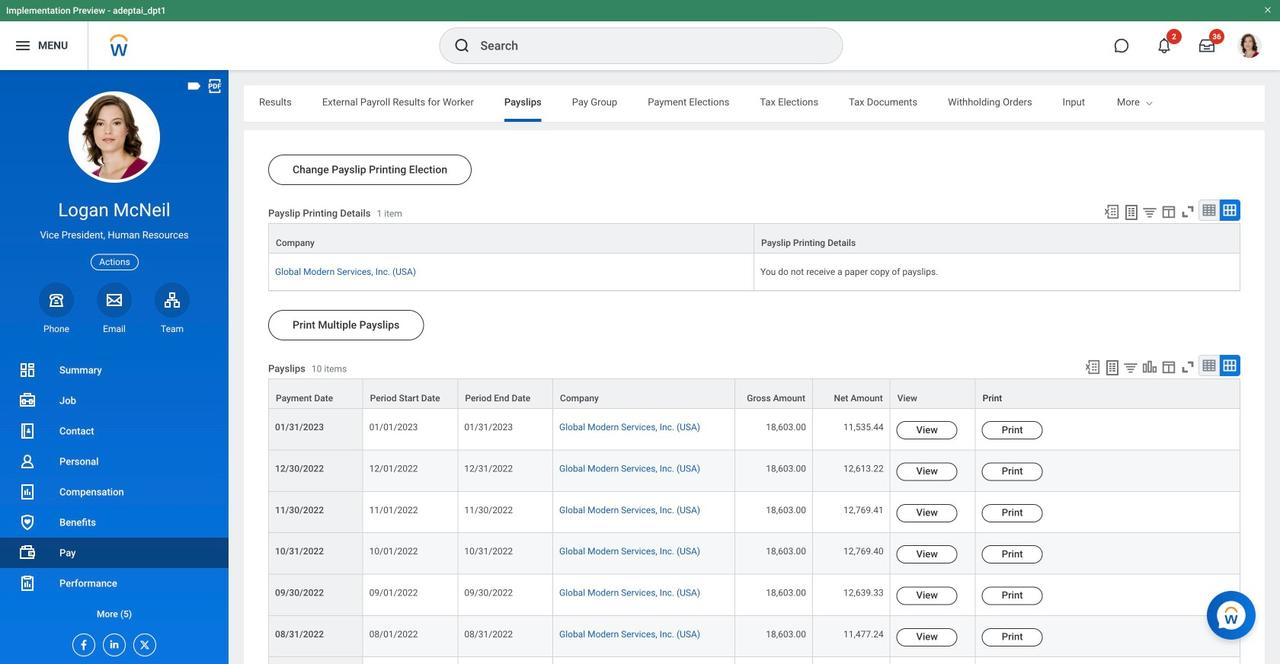 Task type: describe. For each thing, give the bounding box(es) containing it.
justify image
[[14, 37, 32, 55]]

6 cell from the left
[[891, 658, 976, 664]]

job image
[[18, 392, 37, 410]]

tag image
[[186, 78, 203, 94]]

click to view/edit grid preferences image
[[1160, 359, 1177, 376]]

5 row from the top
[[268, 451, 1241, 492]]

mail image
[[105, 291, 123, 309]]

export to worksheets image
[[1122, 203, 1141, 222]]

table image for expand table image on the right top of page
[[1202, 203, 1217, 218]]

view printable version (pdf) image
[[206, 78, 223, 94]]

7 cell from the left
[[976, 658, 1241, 664]]

notifications large image
[[1157, 38, 1172, 53]]

linkedin image
[[104, 635, 120, 651]]

search image
[[453, 37, 471, 55]]

7 row from the top
[[268, 533, 1241, 575]]

toolbar for first "row" from the top
[[1096, 200, 1241, 223]]

x image
[[134, 635, 151, 651]]

9 row from the top
[[268, 616, 1241, 658]]

profile logan mcneil image
[[1237, 34, 1262, 61]]

fullscreen image
[[1180, 203, 1196, 220]]

facebook image
[[73, 635, 90, 651]]

export to excel image for export to worksheets image at bottom
[[1084, 359, 1101, 376]]

summary image
[[18, 361, 37, 379]]

toolbar for third "row" from the top of the page
[[1077, 355, 1241, 379]]

team logan mcneil element
[[155, 323, 190, 335]]

select to filter grid data image
[[1141, 204, 1158, 220]]

4 row from the top
[[268, 409, 1241, 451]]

2 row from the top
[[268, 254, 1241, 291]]

contact image
[[18, 422, 37, 440]]



Task type: locate. For each thing, give the bounding box(es) containing it.
column header
[[268, 223, 754, 255]]

toolbar
[[1096, 200, 1241, 223], [1077, 355, 1241, 379]]

1 cell from the left
[[363, 658, 458, 664]]

personal image
[[18, 453, 37, 471]]

Search Workday  search field
[[480, 29, 811, 62]]

fullscreen image
[[1180, 359, 1196, 376]]

email logan mcneil element
[[97, 323, 132, 335]]

expand table image
[[1222, 358, 1237, 373]]

phone image
[[46, 291, 67, 309]]

0 vertical spatial table image
[[1202, 203, 1217, 218]]

expand table image
[[1222, 203, 1237, 218]]

row header
[[268, 658, 363, 664]]

phone logan mcneil element
[[39, 323, 74, 335]]

export to excel image left export to worksheets image at bottom
[[1084, 359, 1101, 376]]

benefits image
[[18, 514, 37, 532]]

4 cell from the left
[[735, 658, 813, 664]]

row
[[268, 223, 1241, 255], [268, 254, 1241, 291], [268, 379, 1241, 409], [268, 409, 1241, 451], [268, 451, 1241, 492], [268, 492, 1241, 533], [268, 533, 1241, 575], [268, 575, 1241, 616], [268, 616, 1241, 658], [268, 658, 1241, 664]]

cell
[[363, 658, 458, 664], [458, 658, 553, 664], [553, 658, 735, 664], [735, 658, 813, 664], [813, 658, 891, 664], [891, 658, 976, 664], [976, 658, 1241, 664]]

table image left expand table image on the right top of page
[[1202, 203, 1217, 218]]

1 vertical spatial table image
[[1202, 358, 1217, 373]]

performance image
[[18, 575, 37, 593]]

compensation image
[[18, 483, 37, 501]]

export to excel image for export to worksheets icon
[[1103, 203, 1120, 220]]

table image left expand table icon
[[1202, 358, 1217, 373]]

1 vertical spatial toolbar
[[1077, 355, 1241, 379]]

1 row from the top
[[268, 223, 1241, 255]]

view team image
[[163, 291, 181, 309]]

0 vertical spatial toolbar
[[1096, 200, 1241, 223]]

banner
[[0, 0, 1280, 70]]

pay image
[[18, 544, 37, 562]]

3 row from the top
[[268, 379, 1241, 409]]

5 cell from the left
[[813, 658, 891, 664]]

close environment banner image
[[1263, 5, 1273, 14]]

2 table image from the top
[[1202, 358, 1217, 373]]

3 cell from the left
[[553, 658, 735, 664]]

table image
[[1202, 203, 1217, 218], [1202, 358, 1217, 373]]

export to excel image
[[1103, 203, 1120, 220], [1084, 359, 1101, 376]]

list
[[0, 355, 229, 629]]

1 horizontal spatial export to excel image
[[1103, 203, 1120, 220]]

inbox large image
[[1199, 38, 1215, 53]]

table image for expand table icon
[[1202, 358, 1217, 373]]

8 row from the top
[[268, 575, 1241, 616]]

select to filter grid data image
[[1122, 360, 1139, 376]]

export to worksheets image
[[1103, 359, 1122, 377]]

export to excel image left export to worksheets icon
[[1103, 203, 1120, 220]]

tab list
[[244, 85, 1280, 122]]

0 vertical spatial export to excel image
[[1103, 203, 1120, 220]]

1 vertical spatial export to excel image
[[1084, 359, 1101, 376]]

1 table image from the top
[[1202, 203, 1217, 218]]

0 horizontal spatial export to excel image
[[1084, 359, 1101, 376]]

10 row from the top
[[268, 658, 1241, 664]]

6 row from the top
[[268, 492, 1241, 533]]

click to view/edit grid preferences image
[[1160, 203, 1177, 220]]

2 cell from the left
[[458, 658, 553, 664]]

navigation pane region
[[0, 70, 229, 664]]



Task type: vqa. For each thing, say whether or not it's contained in the screenshot.
export to worksheets image for Select to filter grid data image Export to Excel image
yes



